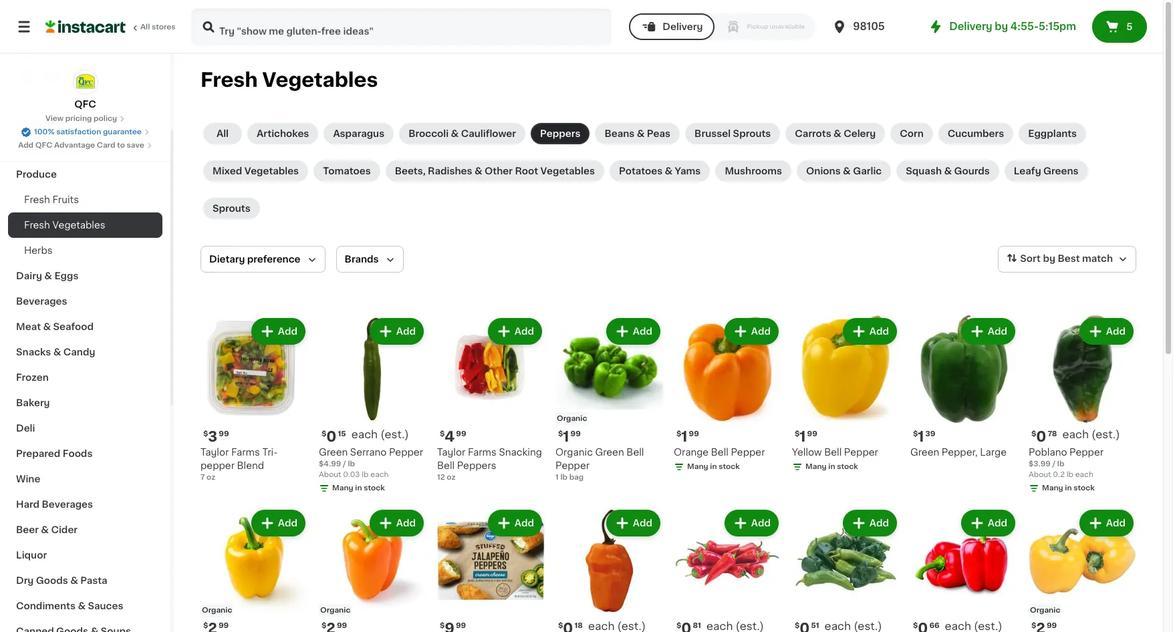 Task type: locate. For each thing, give the bounding box(es) containing it.
0 horizontal spatial sprouts
[[213, 204, 251, 213]]

each inside the $0.15 each (estimated) element
[[351, 429, 378, 440]]

/ inside green serrano pepper $4.99 / lb about 0.03 lb each
[[343, 461, 346, 468]]

fresh vegetables down fruits
[[24, 221, 105, 230]]

bell inside taylor farms snacking bell peppers 12 oz
[[437, 461, 455, 471]]

1 0 from the left
[[326, 430, 337, 444]]

1 horizontal spatial taylor
[[437, 448, 466, 457]]

$ inside $ 3 99
[[203, 431, 208, 438]]

1 up organic green bell pepper 1 lb bag
[[563, 430, 569, 444]]

farms inside 'taylor farms tri- pepper blend 7 oz'
[[231, 448, 260, 457]]

pepper down $0.78 each (estimated) element
[[1070, 448, 1104, 457]]

0 horizontal spatial taylor
[[201, 448, 229, 457]]

0.03
[[343, 471, 360, 479]]

$ 1 99 up orange
[[677, 430, 699, 444]]

0 left 15
[[326, 430, 337, 444]]

sprouts
[[733, 129, 771, 138], [213, 204, 251, 213]]

frozen
[[16, 373, 49, 382]]

& left the "peas" on the right of the page
[[637, 129, 645, 138]]

1 vertical spatial fresh
[[24, 195, 50, 205]]

1 farms from the left
[[231, 448, 260, 457]]

0 vertical spatial fresh vegetables
[[201, 70, 378, 90]]

& for condiments & sauces
[[78, 602, 86, 611]]

0 for green
[[326, 430, 337, 444]]

lb right 0.2
[[1067, 471, 1074, 479]]

farms for 3
[[231, 448, 260, 457]]

$0.15 each (estimated) element
[[319, 429, 427, 446]]

0 vertical spatial peppers
[[540, 129, 581, 138]]

by for delivery
[[995, 21, 1008, 31]]

0 horizontal spatial all
[[140, 23, 150, 31]]

qfc up "view pricing policy" link
[[74, 100, 96, 109]]

liquor link
[[8, 543, 162, 568]]

peas
[[647, 129, 671, 138]]

1 vertical spatial by
[[1043, 254, 1056, 264]]

& inside 'link'
[[637, 129, 645, 138]]

by inside field
[[1043, 254, 1056, 264]]

each (est.) inside $0.18 each (estimated) element
[[588, 621, 646, 632]]

mixed vegetables link
[[203, 160, 308, 182]]

in down 0.03
[[355, 485, 362, 492]]

taylor for 4
[[437, 448, 466, 457]]

each (est.) for 18
[[588, 621, 646, 632]]

1 vertical spatial sprouts
[[213, 204, 251, 213]]

1 vertical spatial all
[[217, 129, 229, 138]]

0 left '78' at the right bottom
[[1036, 430, 1047, 444]]

each (est.) inside '$0.66 each (estimated)' element
[[945, 621, 1003, 632]]

corn link
[[891, 123, 933, 144]]

& left eggs
[[44, 271, 52, 281]]

stock down the "orange bell pepper"
[[719, 463, 740, 471]]

15
[[338, 431, 346, 438]]

recipes link
[[8, 111, 162, 136]]

1 about from the left
[[319, 471, 341, 479]]

each (est.) right "18" on the bottom of the page
[[588, 621, 646, 632]]

in
[[710, 463, 717, 471], [829, 463, 835, 471], [355, 485, 362, 492], [1065, 485, 1072, 492]]

all left stores
[[140, 23, 150, 31]]

peppers inside taylor farms snacking bell peppers 12 oz
[[457, 461, 496, 471]]

many in stock down 0.2
[[1042, 485, 1095, 492]]

service type group
[[629, 13, 816, 40]]

0 horizontal spatial $ 1 99
[[558, 430, 581, 444]]

1 horizontal spatial sprouts
[[733, 129, 771, 138]]

None search field
[[191, 8, 612, 45]]

2 horizontal spatial green
[[911, 448, 939, 457]]

1 vertical spatial fresh vegetables
[[24, 221, 105, 230]]

0 horizontal spatial oz
[[207, 474, 215, 481]]

each (est.) up 'poblano pepper $3.99 / lb about 0.2 lb each' at right bottom
[[1063, 429, 1120, 440]]

beverages down dairy & eggs
[[16, 297, 67, 306]]

$0.78 each (estimated) element
[[1029, 429, 1137, 446]]

in down yellow bell pepper
[[829, 463, 835, 471]]

& left gourds
[[944, 166, 952, 176]]

2 $ 1 99 from the left
[[677, 430, 699, 444]]

99
[[219, 431, 229, 438], [456, 431, 466, 438], [571, 431, 581, 438], [689, 431, 699, 438], [807, 431, 818, 438], [219, 622, 229, 630], [337, 622, 347, 630], [456, 622, 466, 630], [1047, 622, 1057, 630]]

beer
[[16, 525, 39, 535]]

broccoli & cauliflower link
[[399, 123, 525, 144]]

& for broccoli & cauliflower
[[451, 129, 459, 138]]

condiments & sauces
[[16, 602, 123, 611]]

1 up orange
[[681, 430, 688, 444]]

sprouts up the mushrooms on the right
[[733, 129, 771, 138]]

green for green pepper, large
[[911, 448, 939, 457]]

brussel sprouts link
[[685, 123, 780, 144]]

sprouts down mixed
[[213, 204, 251, 213]]

98105
[[853, 21, 885, 31]]

by right sort
[[1043, 254, 1056, 264]]

1 horizontal spatial by
[[1043, 254, 1056, 264]]

2 vertical spatial fresh
[[24, 221, 50, 230]]

1 horizontal spatial all
[[217, 129, 229, 138]]

lists link
[[8, 63, 162, 90]]

add qfc advantage card to save
[[18, 142, 144, 149]]

(est.) right 66
[[974, 621, 1003, 632]]

each right "18" on the bottom of the page
[[588, 621, 615, 632]]

2 green from the left
[[595, 448, 624, 457]]

& right "meat"
[[43, 322, 51, 332]]

buy it again link
[[8, 36, 162, 63]]

& for snacks & candy
[[53, 348, 61, 357]]

green inside green serrano pepper $4.99 / lb about 0.03 lb each
[[319, 448, 348, 457]]

& left candy
[[53, 348, 61, 357]]

deli
[[16, 424, 35, 433]]

$ 3 99
[[203, 430, 229, 444]]

buy
[[37, 45, 56, 54]]

pepper down the $0.15 each (estimated) element
[[389, 448, 423, 457]]

$ 1 99 up yellow
[[795, 430, 818, 444]]

taylor inside taylor farms snacking bell peppers 12 oz
[[437, 448, 466, 457]]

all up mixed
[[217, 129, 229, 138]]

pasta
[[80, 576, 107, 586]]

2 farms from the left
[[468, 448, 497, 457]]

each right 66
[[945, 621, 971, 632]]

taylor inside 'taylor farms tri- pepper blend 7 oz'
[[201, 448, 229, 457]]

2 / from the left
[[1053, 461, 1056, 468]]

sprouts inside sprouts link
[[213, 204, 251, 213]]

save
[[127, 142, 144, 149]]

pepper up bag at the left bottom
[[556, 461, 590, 471]]

each (est.) right 51
[[825, 621, 882, 632]]

1 oz from the left
[[207, 474, 215, 481]]

1 green from the left
[[319, 448, 348, 457]]

each down serrano
[[371, 471, 389, 479]]

2 horizontal spatial $ 1 99
[[795, 430, 818, 444]]

(est.) inside the $0.15 each (estimated) element
[[381, 429, 409, 440]]

$0.18 each (estimated) element
[[556, 620, 663, 632]]

artichokes link
[[247, 123, 318, 144]]

taylor for 3
[[201, 448, 229, 457]]

oz for 4
[[447, 474, 456, 481]]

0 horizontal spatial green
[[319, 448, 348, 457]]

0 horizontal spatial farms
[[231, 448, 260, 457]]

mixed
[[213, 166, 242, 176]]

hard beverages
[[16, 500, 93, 509]]

bakery link
[[8, 390, 162, 416]]

pepper right orange
[[731, 448, 765, 457]]

1 vertical spatial peppers
[[457, 461, 496, 471]]

peppers down $ 4 99
[[457, 461, 496, 471]]

brussel sprouts
[[695, 129, 771, 138]]

1 horizontal spatial fresh vegetables
[[201, 70, 378, 90]]

1 horizontal spatial farms
[[468, 448, 497, 457]]

0 horizontal spatial delivery
[[663, 22, 703, 31]]

0 horizontal spatial /
[[343, 461, 346, 468]]

stock down green serrano pepper $4.99 / lb about 0.03 lb each
[[364, 485, 385, 492]]

12
[[437, 474, 445, 481]]

7
[[201, 474, 205, 481]]

3 green from the left
[[911, 448, 939, 457]]

fresh up herbs
[[24, 221, 50, 230]]

farms inside taylor farms snacking bell peppers 12 oz
[[468, 448, 497, 457]]

seafood
[[53, 322, 94, 332]]

yams
[[675, 166, 701, 176]]

each (est.) inside $0.51 each (estimated) element
[[825, 621, 882, 632]]

1 horizontal spatial delivery
[[949, 21, 993, 31]]

oz right 7 at the left
[[207, 474, 215, 481]]

bell left orange
[[627, 448, 644, 457]]

& left celery
[[834, 129, 842, 138]]

$ 1 99 for yellow bell pepper
[[795, 430, 818, 444]]

pepper inside green serrano pepper $4.99 / lb about 0.03 lb each
[[389, 448, 423, 457]]

yellow bell pepper
[[792, 448, 878, 457]]

0 horizontal spatial qfc
[[35, 142, 52, 149]]

farms for 4
[[468, 448, 497, 457]]

sprouts inside brussel sprouts link
[[733, 129, 771, 138]]

beverages link
[[8, 289, 162, 314]]

1 $ 1 99 from the left
[[558, 430, 581, 444]]

& for beer & cider
[[41, 525, 49, 535]]

lb right 0.03
[[362, 471, 369, 479]]

guarantee
[[103, 128, 142, 136]]

mushrooms link
[[716, 160, 792, 182]]

product group
[[201, 316, 308, 483], [319, 316, 427, 497], [437, 316, 545, 483], [556, 316, 663, 483], [674, 316, 782, 475], [792, 316, 900, 475], [911, 316, 1018, 459], [1029, 316, 1137, 497], [201, 507, 308, 632], [319, 507, 427, 632], [437, 507, 545, 632], [556, 507, 663, 632], [674, 507, 782, 632], [792, 507, 900, 632], [911, 507, 1018, 632], [1029, 507, 1137, 632]]

by left 4:55-
[[995, 21, 1008, 31]]

fresh fruits
[[24, 195, 79, 205]]

(est.) inside $0.81 each (estimated) element
[[736, 621, 764, 632]]

1 vertical spatial qfc
[[35, 142, 52, 149]]

green serrano pepper $4.99 / lb about 0.03 lb each
[[319, 448, 423, 479]]

& left garlic
[[843, 166, 851, 176]]

bakery
[[16, 398, 50, 408]]

/
[[343, 461, 346, 468], [1053, 461, 1056, 468]]

(est.)
[[381, 429, 409, 440], [1092, 429, 1120, 440], [617, 621, 646, 632], [736, 621, 764, 632], [854, 621, 882, 632], [974, 621, 1003, 632]]

/ up 0.03
[[343, 461, 346, 468]]

mushrooms
[[725, 166, 782, 176]]

broccoli
[[409, 129, 449, 138]]

& left the yams
[[665, 166, 673, 176]]

each right 81
[[707, 621, 733, 632]]

99 inside $ 3 99
[[219, 431, 229, 438]]

1 for orange bell pepper
[[681, 430, 688, 444]]

(est.) up 'poblano pepper $3.99 / lb about 0.2 lb each' at right bottom
[[1092, 429, 1120, 440]]

oz inside 'taylor farms tri- pepper blend 7 oz'
[[207, 474, 215, 481]]

pepper for orange bell pepper
[[731, 448, 765, 457]]

about down $3.99
[[1029, 471, 1051, 479]]

1 up yellow
[[800, 430, 806, 444]]

each right '78' at the right bottom
[[1063, 429, 1089, 440]]

pepper right yellow
[[844, 448, 878, 457]]

about
[[319, 471, 341, 479], [1029, 471, 1051, 479]]

0 horizontal spatial about
[[319, 471, 341, 479]]

view
[[45, 115, 64, 122]]

0 vertical spatial beverages
[[16, 297, 67, 306]]

0 vertical spatial by
[[995, 21, 1008, 31]]

each inside $0.18 each (estimated) element
[[588, 621, 615, 632]]

thanksgiving link
[[8, 136, 162, 162]]

(est.) inside $0.18 each (estimated) element
[[617, 621, 646, 632]]

1 horizontal spatial qfc
[[74, 100, 96, 109]]

(est.) inside '$0.66 each (estimated)' element
[[974, 621, 1003, 632]]

each (est.) right 81
[[707, 621, 764, 632]]

foods
[[63, 449, 93, 459]]

recipes
[[16, 119, 55, 128]]

all for all
[[217, 129, 229, 138]]

peppers left beans
[[540, 129, 581, 138]]

(est.) right 51
[[854, 621, 882, 632]]

0 vertical spatial all
[[140, 23, 150, 31]]

herbs
[[24, 246, 53, 255]]

& for onions & garlic
[[843, 166, 851, 176]]

bell up 12
[[437, 461, 455, 471]]

1 / from the left
[[343, 461, 346, 468]]

oz right 12
[[447, 474, 456, 481]]

0 vertical spatial fresh
[[201, 70, 258, 90]]

each (est.) right 66
[[945, 621, 1003, 632]]

meat & seafood
[[16, 322, 94, 332]]

1 horizontal spatial $ 1 99
[[677, 430, 699, 444]]

beverages up cider
[[42, 500, 93, 509]]

carrots & celery link
[[786, 123, 885, 144]]

fresh vegetables link
[[8, 213, 162, 238]]

fresh up all link
[[201, 70, 258, 90]]

lb left bag at the left bottom
[[560, 474, 568, 481]]

0 horizontal spatial 0
[[326, 430, 337, 444]]

candy
[[63, 348, 95, 357]]

1 inside organic green bell pepper 1 lb bag
[[556, 474, 559, 481]]

$ inside $ 0 15
[[322, 431, 326, 438]]

qfc
[[74, 100, 96, 109], [35, 142, 52, 149]]

dry goods & pasta
[[16, 576, 107, 586]]

each
[[351, 429, 378, 440], [1063, 429, 1089, 440], [371, 471, 389, 479], [1075, 471, 1094, 479], [588, 621, 615, 632], [707, 621, 733, 632], [825, 621, 851, 632], [945, 621, 971, 632]]

0 horizontal spatial peppers
[[457, 461, 496, 471]]

stock
[[719, 463, 740, 471], [837, 463, 858, 471], [364, 485, 385, 492], [1074, 485, 1095, 492]]

0 vertical spatial sprouts
[[733, 129, 771, 138]]

&
[[451, 129, 459, 138], [637, 129, 645, 138], [834, 129, 842, 138], [475, 166, 482, 176], [665, 166, 673, 176], [843, 166, 851, 176], [944, 166, 952, 176], [44, 271, 52, 281], [43, 322, 51, 332], [53, 348, 61, 357], [41, 525, 49, 535], [70, 576, 78, 586], [78, 602, 86, 611]]

1 horizontal spatial oz
[[447, 474, 456, 481]]

brands
[[345, 255, 379, 264]]

1 horizontal spatial 0
[[1036, 430, 1047, 444]]

$ 0 15
[[322, 430, 346, 444]]

2 oz from the left
[[447, 474, 456, 481]]

each right 0.2
[[1075, 471, 1094, 479]]

81
[[693, 622, 701, 630]]

tomatoes
[[323, 166, 371, 176]]

2 taylor from the left
[[437, 448, 466, 457]]

1 horizontal spatial green
[[595, 448, 624, 457]]

fresh vegetables up artichokes link
[[201, 70, 378, 90]]

taylor farms tri- pepper blend 7 oz
[[201, 448, 278, 481]]

many
[[687, 463, 708, 471], [806, 463, 827, 471], [332, 485, 353, 492], [1042, 485, 1063, 492]]

potatoes & yams link
[[610, 160, 710, 182]]

vegetables down artichokes
[[244, 166, 299, 176]]

/ up 0.2
[[1053, 461, 1056, 468]]

buy it again
[[37, 45, 94, 54]]

carrots & celery
[[795, 129, 876, 138]]

each right 51
[[825, 621, 851, 632]]

bell right yellow
[[824, 448, 842, 457]]

dairy & eggs
[[16, 271, 79, 281]]

oz inside taylor farms snacking bell peppers 12 oz
[[447, 474, 456, 481]]

instacart logo image
[[45, 19, 126, 35]]

taylor down 4
[[437, 448, 466, 457]]

delivery inside button
[[663, 22, 703, 31]]

1 left 39 at right bottom
[[918, 430, 924, 444]]

1 horizontal spatial /
[[1053, 461, 1056, 468]]

2 0 from the left
[[1036, 430, 1047, 444]]

(est.) for 18
[[617, 621, 646, 632]]

0 horizontal spatial by
[[995, 21, 1008, 31]]

3 $ 1 99 from the left
[[795, 430, 818, 444]]

$ inside $ 1 39
[[913, 431, 918, 438]]

each (est.) up serrano
[[351, 429, 409, 440]]

many down 0.03
[[332, 485, 353, 492]]

stock down yellow bell pepper
[[837, 463, 858, 471]]

green pepper, large
[[911, 448, 1007, 457]]

qfc down 100%
[[35, 142, 52, 149]]

$ 1 99 for organic green bell pepper
[[558, 430, 581, 444]]

1 taylor from the left
[[201, 448, 229, 457]]

green inside organic green bell pepper 1 lb bag
[[595, 448, 624, 457]]

& right beer
[[41, 525, 49, 535]]

dairy & eggs link
[[8, 263, 162, 289]]

$ 1 99 up organic green bell pepper 1 lb bag
[[558, 430, 581, 444]]

farms up blend
[[231, 448, 260, 457]]

bell inside organic green bell pepper 1 lb bag
[[627, 448, 644, 457]]

(est.) inside $0.51 each (estimated) element
[[854, 621, 882, 632]]

frozen link
[[8, 365, 162, 390]]

(est.) right 81
[[736, 621, 764, 632]]

many down yellow
[[806, 463, 827, 471]]

(est.) up serrano
[[381, 429, 409, 440]]

each (est.) inside $0.81 each (estimated) element
[[707, 621, 764, 632]]

1 horizontal spatial about
[[1029, 471, 1051, 479]]

2 about from the left
[[1029, 471, 1051, 479]]

each up serrano
[[351, 429, 378, 440]]

pepper inside 'poblano pepper $3.99 / lb about 0.2 lb each'
[[1070, 448, 1104, 457]]

$ 1 39
[[913, 430, 936, 444]]

fresh down produce
[[24, 195, 50, 205]]

(est.) for 51
[[854, 621, 882, 632]]

potatoes
[[619, 166, 663, 176]]

& left sauces
[[78, 602, 86, 611]]

taylor up pepper
[[201, 448, 229, 457]]

radishes
[[428, 166, 472, 176]]

snacks & candy
[[16, 348, 95, 357]]

each (est.) inside $0.78 each (estimated) element
[[1063, 429, 1120, 440]]

about down $4.99
[[319, 471, 341, 479]]

& right 'broccoli'
[[451, 129, 459, 138]]



Task type: describe. For each thing, give the bounding box(es) containing it.
1 horizontal spatial peppers
[[540, 129, 581, 138]]

66
[[930, 622, 940, 630]]

$0.81 each (estimated) element
[[674, 620, 782, 632]]

each inside $0.51 each (estimated) element
[[825, 621, 851, 632]]

99 inside $ 4 99
[[456, 431, 466, 438]]

serrano
[[350, 448, 387, 457]]

cucumbers
[[948, 129, 1004, 138]]

fresh fruits link
[[8, 187, 162, 213]]

it
[[59, 45, 65, 54]]

stores
[[152, 23, 176, 31]]

mixed vegetables
[[213, 166, 299, 176]]

many down orange
[[687, 463, 708, 471]]

bag
[[569, 474, 584, 481]]

many in stock down 0.03
[[332, 485, 385, 492]]

dietary preference button
[[201, 246, 325, 273]]

onions & garlic link
[[797, 160, 891, 182]]

dietary preference
[[209, 255, 301, 264]]

qfc logo image
[[73, 70, 98, 95]]

wine
[[16, 475, 40, 484]]

$ inside $ 0 78
[[1032, 431, 1036, 438]]

each inside $0.81 each (estimated) element
[[707, 621, 733, 632]]

1 for green pepper, large
[[918, 430, 924, 444]]

(est.) inside $0.78 each (estimated) element
[[1092, 429, 1120, 440]]

each inside 'poblano pepper $3.99 / lb about 0.2 lb each'
[[1075, 471, 1094, 479]]

in down 'poblano pepper $3.99 / lb about 0.2 lb each' at right bottom
[[1065, 485, 1072, 492]]

pepper,
[[942, 448, 978, 457]]

& for meat & seafood
[[43, 322, 51, 332]]

pepper inside organic green bell pepper 1 lb bag
[[556, 461, 590, 471]]

sprouts link
[[203, 198, 260, 219]]

vegetables up artichokes link
[[262, 70, 378, 90]]

carrots
[[795, 129, 831, 138]]

100% satisfaction guarantee
[[34, 128, 142, 136]]

sort
[[1020, 254, 1041, 264]]

each (est.) for 66
[[945, 621, 1003, 632]]

squash & gourds link
[[897, 160, 999, 182]]

5:15pm
[[1039, 21, 1076, 31]]

& for squash & gourds
[[944, 166, 952, 176]]

delivery for delivery
[[663, 22, 703, 31]]

stock down 'poblano pepper $3.99 / lb about 0.2 lb each' at right bottom
[[1074, 485, 1095, 492]]

bell right orange
[[711, 448, 729, 457]]

all for all stores
[[140, 23, 150, 31]]

view pricing policy link
[[45, 114, 125, 124]]

lb up 0.03
[[348, 461, 355, 468]]

$ 1 99 for orange bell pepper
[[677, 430, 699, 444]]

green for green serrano pepper $4.99 / lb about 0.03 lb each
[[319, 448, 348, 457]]

each inside green serrano pepper $4.99 / lb about 0.03 lb each
[[371, 471, 389, 479]]

orange
[[674, 448, 709, 457]]

onions
[[806, 166, 841, 176]]

each (est.) for 51
[[825, 621, 882, 632]]

& for dairy & eggs
[[44, 271, 52, 281]]

$ 4 99
[[440, 430, 466, 444]]

beer & cider
[[16, 525, 78, 535]]

asparagus link
[[324, 123, 394, 144]]

asparagus
[[333, 129, 385, 138]]

hard beverages link
[[8, 492, 162, 517]]

each (est.) for 81
[[707, 621, 764, 632]]

pepper
[[201, 461, 235, 471]]

fresh for produce
[[24, 195, 50, 205]]

policy
[[94, 115, 117, 122]]

liquor
[[16, 551, 47, 560]]

wine link
[[8, 467, 162, 492]]

meat
[[16, 322, 41, 332]]

tomatoes link
[[314, 160, 380, 182]]

cider
[[51, 525, 78, 535]]

3
[[208, 430, 217, 444]]

many down 0.2
[[1042, 485, 1063, 492]]

condiments & sauces link
[[8, 594, 162, 619]]

pepper for green serrano pepper $4.99 / lb about 0.03 lb each
[[389, 448, 423, 457]]

squash & gourds
[[906, 166, 990, 176]]

& left pasta
[[70, 576, 78, 586]]

organic inside organic green bell pepper 1 lb bag
[[556, 448, 593, 457]]

blend
[[237, 461, 264, 471]]

5 button
[[1092, 11, 1147, 43]]

leafy greens link
[[1005, 160, 1088, 182]]

herbs link
[[8, 238, 162, 263]]

0 horizontal spatial fresh vegetables
[[24, 221, 105, 230]]

eggs
[[54, 271, 79, 281]]

18
[[575, 622, 583, 630]]

& for potatoes & yams
[[665, 166, 673, 176]]

card
[[97, 142, 115, 149]]

& left other
[[475, 166, 482, 176]]

greens
[[1044, 166, 1079, 176]]

product group containing 3
[[201, 316, 308, 483]]

by for sort
[[1043, 254, 1056, 264]]

1 for organic green bell pepper
[[563, 430, 569, 444]]

(est.) for 66
[[974, 621, 1003, 632]]

many in stock down yellow bell pepper
[[806, 463, 858, 471]]

$0.66 each (estimated) element
[[911, 620, 1018, 632]]

vegetables down peppers link
[[541, 166, 595, 176]]

qfc link
[[73, 70, 98, 111]]

1 for yellow bell pepper
[[800, 430, 806, 444]]

0.2
[[1053, 471, 1065, 479]]

delivery by 4:55-5:15pm
[[949, 21, 1076, 31]]

each (est.) inside the $0.15 each (estimated) element
[[351, 429, 409, 440]]

fresh for fresh fruits
[[24, 221, 50, 230]]

about inside green serrano pepper $4.99 / lb about 0.03 lb each
[[319, 471, 341, 479]]

brands button
[[336, 246, 404, 273]]

beer & cider link
[[8, 517, 162, 543]]

onions & garlic
[[806, 166, 882, 176]]

poblano pepper $3.99 / lb about 0.2 lb each
[[1029, 448, 1104, 479]]

snacking
[[499, 448, 542, 457]]

satisfaction
[[56, 128, 101, 136]]

each inside '$0.66 each (estimated)' element
[[945, 621, 971, 632]]

$3.99
[[1029, 461, 1051, 468]]

leafy
[[1014, 166, 1041, 176]]

0 vertical spatial qfc
[[74, 100, 96, 109]]

sort by
[[1020, 254, 1056, 264]]

prepared
[[16, 449, 60, 459]]

in down the "orange bell pepper"
[[710, 463, 717, 471]]

large
[[980, 448, 1007, 457]]

product group containing 4
[[437, 316, 545, 483]]

eggplants
[[1028, 129, 1077, 138]]

& for beans & peas
[[637, 129, 645, 138]]

many in stock down the "orange bell pepper"
[[687, 463, 740, 471]]

(est.) for 81
[[736, 621, 764, 632]]

dairy
[[16, 271, 42, 281]]

cucumbers link
[[938, 123, 1014, 144]]

delivery for delivery by 4:55-5:15pm
[[949, 21, 993, 31]]

best match
[[1058, 254, 1113, 264]]

$ inside $ 4 99
[[440, 431, 445, 438]]

lb inside organic green bell pepper 1 lb bag
[[560, 474, 568, 481]]

about inside 'poblano pepper $3.99 / lb about 0.2 lb each'
[[1029, 471, 1051, 479]]

condiments
[[16, 602, 76, 611]]

lb up 0.2
[[1058, 461, 1065, 468]]

pepper for yellow bell pepper
[[844, 448, 878, 457]]

Best match Sort by field
[[998, 246, 1137, 273]]

39
[[926, 431, 936, 438]]

snacks
[[16, 348, 51, 357]]

garlic
[[853, 166, 882, 176]]

goods
[[36, 576, 68, 586]]

/ inside 'poblano pepper $3.99 / lb about 0.2 lb each'
[[1053, 461, 1056, 468]]

0 for poblano
[[1036, 430, 1047, 444]]

vegetables up herbs link
[[52, 221, 105, 230]]

oz for 3
[[207, 474, 215, 481]]

root
[[515, 166, 538, 176]]

each inside $0.78 each (estimated) element
[[1063, 429, 1089, 440]]

$0.51 each (estimated) element
[[792, 620, 900, 632]]

$4.99
[[319, 461, 341, 468]]

pricing
[[65, 115, 92, 122]]

match
[[1082, 254, 1113, 264]]

1 vertical spatial beverages
[[42, 500, 93, 509]]

Search field
[[193, 9, 611, 44]]

& for carrots & celery
[[834, 129, 842, 138]]



Task type: vqa. For each thing, say whether or not it's contained in the screenshot.
Squash
yes



